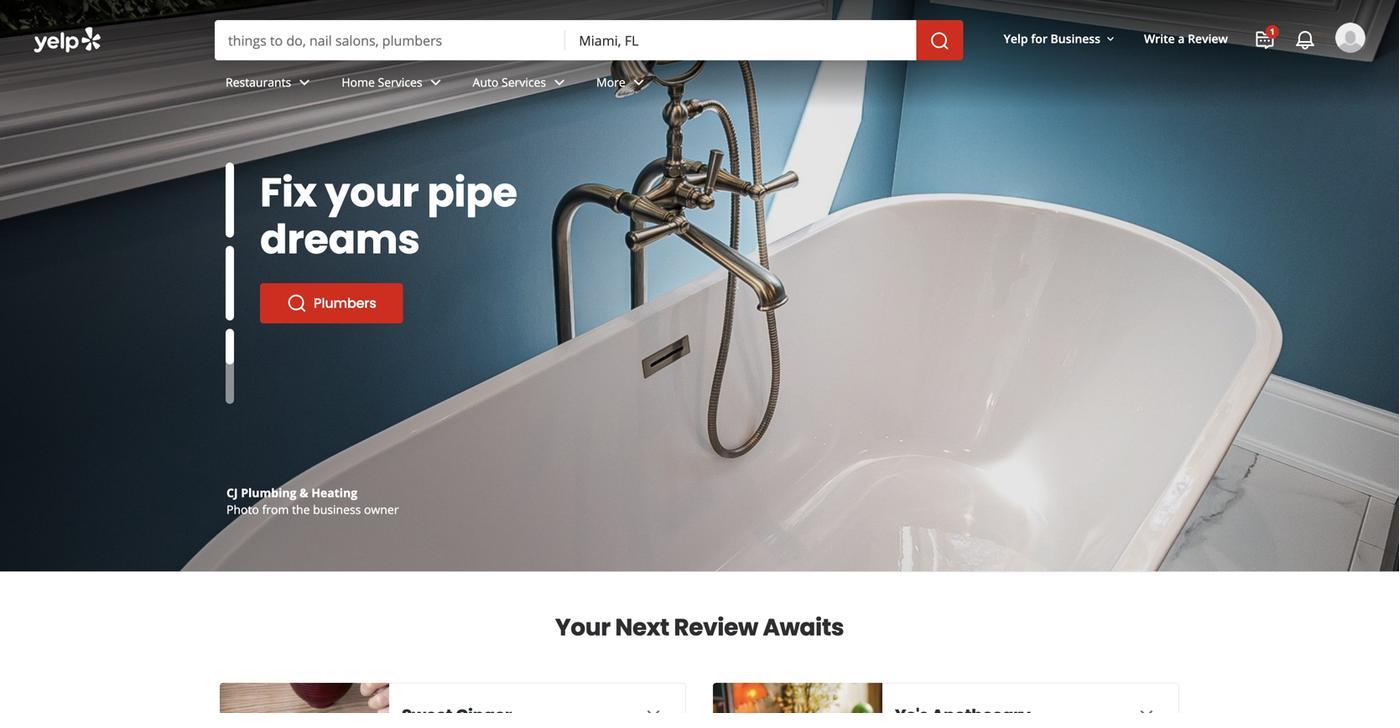 Task type: describe. For each thing, give the bounding box(es) containing it.
pipe
[[427, 164, 517, 221]]

services for home services
[[378, 74, 422, 90]]

your
[[555, 612, 611, 645]]

yelp for business button
[[997, 23, 1124, 54]]

24 chevron down v2 image for auto services
[[550, 72, 570, 93]]

Near text field
[[579, 31, 903, 49]]

more
[[596, 74, 626, 90]]

awaits
[[763, 612, 844, 645]]

cj plumbing & heating link
[[227, 485, 357, 501]]

owner
[[364, 502, 399, 518]]

cj
[[227, 485, 238, 501]]

none field 'find'
[[228, 31, 552, 49]]

restaurants link
[[212, 60, 328, 109]]

write a review
[[1144, 31, 1228, 47]]

explore banner section banner
[[0, 0, 1399, 572]]

search image
[[930, 31, 950, 51]]

services for auto services
[[502, 74, 546, 90]]

review for next
[[674, 612, 758, 645]]

review for a
[[1188, 31, 1228, 47]]

home
[[342, 74, 375, 90]]

dismiss card image for photo of ye's apothecary
[[1137, 707, 1157, 714]]

plumbers
[[314, 294, 376, 313]]

home services link
[[328, 60, 459, 109]]

plumbers link
[[260, 284, 403, 324]]

photo of ye's apothecary image
[[713, 684, 883, 714]]

Find text field
[[228, 31, 552, 49]]

wil l. image
[[1336, 23, 1366, 53]]

write
[[1144, 31, 1175, 47]]

plumbing
[[241, 485, 297, 501]]

fix
[[260, 164, 317, 221]]

1 select slide image from the top
[[226, 163, 234, 238]]

dreams
[[260, 211, 420, 268]]

24 chevron down v2 image for home services
[[426, 72, 446, 93]]

auto services link
[[459, 60, 583, 109]]

from
[[262, 502, 289, 518]]

fix your pipe dreams
[[260, 164, 517, 268]]

heating
[[311, 485, 357, 501]]

1 button
[[1248, 24, 1282, 57]]

a
[[1178, 31, 1185, 47]]

yelp for business
[[1004, 31, 1101, 47]]

&
[[300, 485, 308, 501]]

the
[[292, 502, 310, 518]]

24 search v2 image
[[287, 294, 307, 314]]

dismiss card image for photo of sweet ginger
[[643, 707, 664, 714]]



Task type: locate. For each thing, give the bounding box(es) containing it.
auto
[[473, 74, 499, 90]]

notifications image
[[1295, 30, 1315, 50]]

0 vertical spatial review
[[1188, 31, 1228, 47]]

2 select slide image from the top
[[226, 246, 234, 321]]

0 horizontal spatial none field
[[228, 31, 552, 49]]

24 chevron down v2 image
[[295, 72, 315, 93], [426, 72, 446, 93], [550, 72, 570, 93], [629, 72, 649, 93]]

0 horizontal spatial services
[[378, 74, 422, 90]]

1 24 chevron down v2 image from the left
[[295, 72, 315, 93]]

services right auto
[[502, 74, 546, 90]]

business
[[1051, 31, 1101, 47]]

1 horizontal spatial review
[[1188, 31, 1228, 47]]

0 horizontal spatial review
[[674, 612, 758, 645]]

1
[[1270, 26, 1275, 37]]

your
[[325, 164, 419, 221]]

user actions element
[[990, 21, 1389, 124]]

none field up business categories element
[[579, 31, 903, 49]]

review
[[1188, 31, 1228, 47], [674, 612, 758, 645]]

0 vertical spatial select slide image
[[226, 163, 234, 238]]

photo
[[227, 502, 259, 518]]

services right the home
[[378, 74, 422, 90]]

None search field
[[0, 0, 1399, 124], [215, 20, 967, 60], [0, 0, 1399, 124], [215, 20, 967, 60]]

2 services from the left
[[502, 74, 546, 90]]

24 chevron down v2 image inside home services link
[[426, 72, 446, 93]]

2 dismiss card image from the left
[[1137, 707, 1157, 714]]

3 24 chevron down v2 image from the left
[[550, 72, 570, 93]]

review right next
[[674, 612, 758, 645]]

business
[[313, 502, 361, 518]]

home services
[[342, 74, 422, 90]]

review right a
[[1188, 31, 1228, 47]]

yelp
[[1004, 31, 1028, 47]]

24 project v2 image
[[1255, 30, 1275, 50]]

1 dismiss card image from the left
[[643, 707, 664, 714]]

1 horizontal spatial none field
[[579, 31, 903, 49]]

24 chevron down v2 image for restaurants
[[295, 72, 315, 93]]

select slide image left 24 search v2 image
[[226, 246, 234, 321]]

none field up home services
[[228, 31, 552, 49]]

photo of sweet ginger image
[[220, 684, 389, 714]]

select slide image
[[226, 163, 234, 238], [226, 246, 234, 321]]

1 horizontal spatial dismiss card image
[[1137, 707, 1157, 714]]

24 chevron down v2 image right restaurants
[[295, 72, 315, 93]]

next
[[615, 612, 669, 645]]

1 horizontal spatial services
[[502, 74, 546, 90]]

write a review link
[[1138, 23, 1235, 54]]

services inside 'link'
[[502, 74, 546, 90]]

16 chevron down v2 image
[[1104, 32, 1117, 46]]

select slide image left fix
[[226, 163, 234, 238]]

more link
[[583, 60, 662, 109]]

None field
[[228, 31, 552, 49], [579, 31, 903, 49]]

2 24 chevron down v2 image from the left
[[426, 72, 446, 93]]

24 chevron down v2 image inside more link
[[629, 72, 649, 93]]

24 chevron down v2 image for more
[[629, 72, 649, 93]]

none field near
[[579, 31, 903, 49]]

24 chevron down v2 image inside 'restaurants' link
[[295, 72, 315, 93]]

1 vertical spatial select slide image
[[226, 246, 234, 321]]

24 chevron down v2 image right more
[[629, 72, 649, 93]]

business categories element
[[212, 60, 1366, 109]]

for
[[1031, 31, 1048, 47]]

your next review awaits
[[555, 612, 844, 645]]

2 none field from the left
[[579, 31, 903, 49]]

24 chevron down v2 image right auto services
[[550, 72, 570, 93]]

1 vertical spatial review
[[674, 612, 758, 645]]

1 services from the left
[[378, 74, 422, 90]]

services
[[378, 74, 422, 90], [502, 74, 546, 90]]

review inside user actions element
[[1188, 31, 1228, 47]]

cj plumbing & heating photo from the business owner
[[227, 485, 399, 518]]

dismiss card image
[[643, 707, 664, 714], [1137, 707, 1157, 714]]

24 chevron down v2 image left auto
[[426, 72, 446, 93]]

4 24 chevron down v2 image from the left
[[629, 72, 649, 93]]

auto services
[[473, 74, 546, 90]]

restaurants
[[226, 74, 291, 90]]

0 horizontal spatial dismiss card image
[[643, 707, 664, 714]]

24 chevron down v2 image inside auto services 'link'
[[550, 72, 570, 93]]

1 none field from the left
[[228, 31, 552, 49]]



Task type: vqa. For each thing, say whether or not it's contained in the screenshot.
the leftmost To
no



